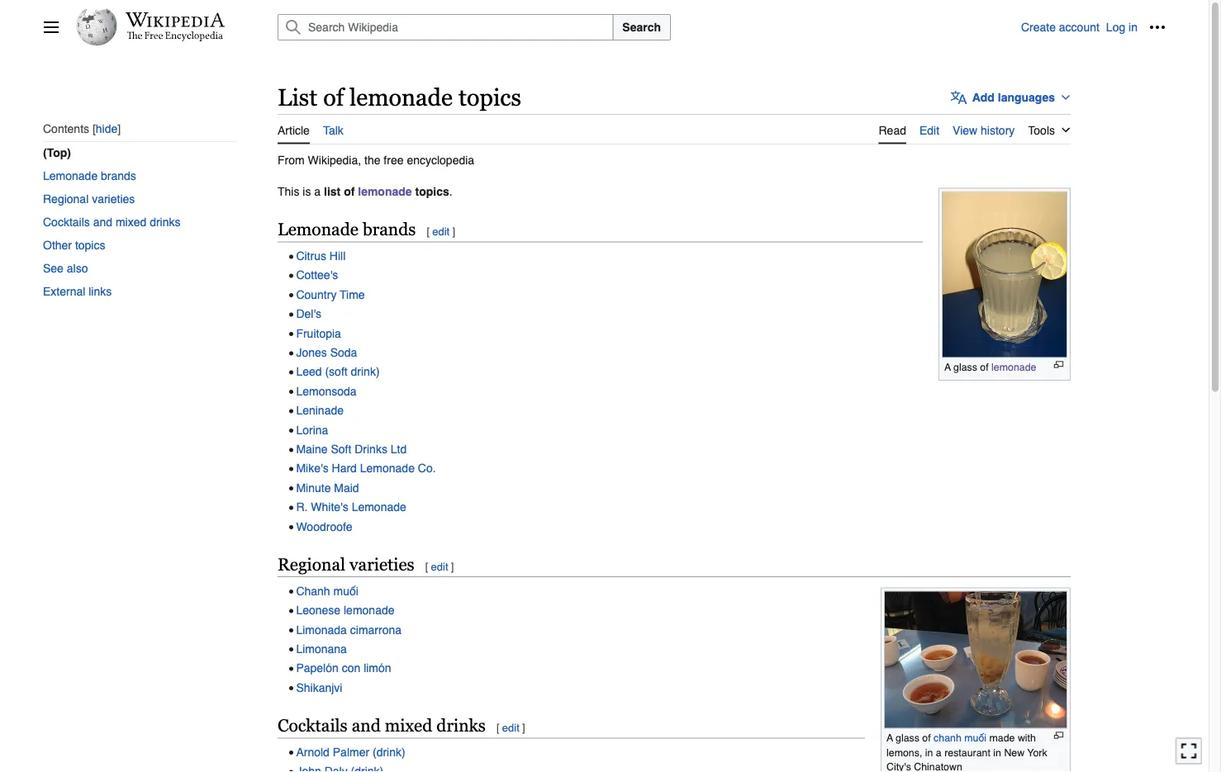 Task type: describe. For each thing, give the bounding box(es) containing it.
ltd
[[391, 443, 407, 456]]

[ for lemonade brands
[[427, 226, 430, 238]]

with
[[1018, 733, 1037, 745]]

white's
[[311, 501, 349, 514]]

lemonade up citrus hill link
[[278, 220, 359, 239]]

shikanjvi
[[296, 682, 343, 695]]

new
[[1005, 747, 1025, 759]]

talk link
[[323, 114, 344, 143]]

leonese lemonade link
[[296, 604, 395, 617]]

] for regional varieties
[[451, 561, 454, 574]]

r. white's lemonade link
[[296, 501, 407, 514]]

chanh muối link
[[296, 585, 359, 598]]

lorina
[[296, 424, 328, 437]]

in for log
[[1129, 21, 1138, 34]]

hide
[[96, 122, 118, 135]]

contents
[[43, 122, 89, 135]]

create account link
[[1022, 21, 1100, 34]]

0 vertical spatial topics
[[459, 84, 522, 111]]

lemons,
[[887, 747, 923, 759]]

citrus hill link
[[296, 249, 346, 263]]

see
[[43, 262, 64, 275]]

fruitopia link
[[296, 327, 341, 340]]

edit link for cocktails and mixed drinks
[[502, 723, 520, 735]]

a for a glass of lemonade
[[945, 362, 951, 374]]

add
[[973, 91, 995, 104]]

brands inside list of lemonade topics "element"
[[363, 220, 416, 239]]

[ for regional varieties
[[425, 561, 428, 574]]

lemonade down maid
[[352, 501, 407, 514]]

read
[[879, 124, 907, 137]]

other topics link
[[43, 234, 236, 257]]

citrus hill cottee's country time del's fruitopia jones soda leed (soft drink) lemonsoda leninade lorina maine soft drinks ltd mike's hard lemonade co. minute maid r. white's lemonade woodroofe
[[296, 249, 436, 534]]

links
[[89, 285, 112, 298]]

edit link for lemonade brands
[[433, 226, 450, 238]]

leninade
[[296, 404, 344, 417]]

maid
[[334, 482, 359, 495]]

hill
[[330, 249, 346, 263]]

time
[[340, 288, 365, 301]]

is
[[303, 185, 311, 198]]

lemonsoda
[[296, 385, 357, 398]]

papelón
[[296, 662, 339, 675]]

external links
[[43, 285, 112, 298]]

article
[[278, 124, 310, 137]]

cottee's link
[[296, 269, 338, 282]]

edit for regional varieties
[[431, 561, 448, 574]]

made with lemons, in a restaurant in new york city's chinatown
[[887, 733, 1048, 773]]

glass for a glass of chanh muối
[[896, 733, 920, 745]]

personal tools navigation
[[1022, 14, 1171, 41]]

papelón con limón link
[[296, 662, 392, 675]]

the free encyclopedia image
[[127, 31, 224, 42]]

edit for lemonade brands
[[433, 226, 450, 238]]

restaurant
[[945, 747, 991, 759]]

] for lemonade brands
[[453, 226, 456, 238]]

soda
[[330, 346, 357, 359]]

lemonade brands link
[[43, 164, 236, 188]]

tools
[[1029, 124, 1056, 137]]

hide button
[[93, 122, 121, 135]]

mike's hard lemonade co. link
[[296, 462, 436, 475]]

[ edit ] for lemonade brands
[[427, 226, 456, 238]]

lemonade down ltd at left
[[360, 462, 415, 475]]

drinks inside list of lemonade topics "element"
[[437, 716, 486, 736]]

limonana
[[296, 643, 347, 656]]

0 horizontal spatial mixed
[[116, 216, 147, 229]]

hard
[[332, 462, 357, 475]]

add languages
[[973, 91, 1056, 104]]

.
[[450, 185, 453, 198]]

wikipedia,
[[308, 153, 361, 167]]

0 horizontal spatial regional
[[43, 193, 89, 206]]

1 horizontal spatial muối
[[965, 733, 987, 745]]

regional varieties link
[[43, 188, 236, 211]]

cimarrona
[[350, 624, 402, 637]]

chanh
[[934, 733, 962, 745]]

maine
[[296, 443, 328, 456]]

cottee's
[[296, 269, 338, 282]]

external links link
[[43, 280, 236, 303]]

list of lemonade topics
[[278, 84, 522, 111]]

[ for cocktails and mixed drinks
[[497, 723, 500, 735]]

chinatown
[[915, 762, 963, 773]]

citrus
[[296, 249, 327, 263]]

menu image
[[43, 19, 60, 36]]

arnold
[[296, 746, 330, 759]]

fullscreen image
[[1181, 744, 1198, 760]]

create
[[1022, 21, 1057, 34]]

log in and more options image
[[1150, 19, 1167, 36]]

article link
[[278, 114, 310, 144]]

wikipedia image
[[126, 12, 225, 27]]

languages
[[998, 91, 1056, 104]]

0 vertical spatial drinks
[[150, 216, 181, 229]]

0 horizontal spatial a
[[314, 185, 321, 198]]

from wikipedia, the free encyclopedia
[[278, 153, 475, 167]]

limonada cimarrona link
[[296, 624, 402, 637]]

minute
[[296, 482, 331, 495]]

edit for cocktails and mixed drinks
[[502, 723, 520, 735]]

r.
[[296, 501, 308, 514]]

list of lemonade topics element
[[278, 144, 1071, 773]]

woodroofe link
[[296, 520, 353, 534]]

maine soft drinks ltd link
[[296, 443, 407, 456]]

lemonsoda link
[[296, 385, 357, 398]]

in for lemons,
[[926, 747, 934, 759]]



Task type: vqa. For each thing, say whether or not it's contained in the screenshot.
Co.
yes



Task type: locate. For each thing, give the bounding box(es) containing it.
and
[[93, 216, 112, 229], [352, 716, 381, 736]]

mixed inside list of lemonade topics "element"
[[385, 716, 433, 736]]

minute maid link
[[296, 482, 359, 495]]

lemonade down '(top)'
[[43, 169, 98, 183]]

arnold palmer (drink)
[[296, 746, 406, 759]]

drinks
[[150, 216, 181, 229], [437, 716, 486, 736]]

0 horizontal spatial lemonade brands
[[43, 169, 136, 183]]

mike's
[[296, 462, 329, 475]]

this
[[278, 185, 300, 198]]

fruitopia
[[296, 327, 341, 340]]

cocktails and mixed drinks inside cocktails and mixed drinks link
[[43, 216, 181, 229]]

2 vertical spatial edit link
[[502, 723, 520, 735]]

lemonade link
[[358, 185, 412, 198], [992, 362, 1037, 374]]

lemonade
[[43, 169, 98, 183], [278, 220, 359, 239], [360, 462, 415, 475], [352, 501, 407, 514]]

cocktails up other topics
[[43, 216, 90, 229]]

1 vertical spatial glass
[[896, 733, 920, 745]]

edit link
[[433, 226, 450, 238], [431, 561, 448, 574], [502, 723, 520, 735]]

varieties down 'lemonade brands' link
[[92, 193, 135, 206]]

free
[[384, 153, 404, 167]]

muối
[[334, 585, 359, 598], [965, 733, 987, 745]]

del's
[[296, 308, 322, 321]]

edit link
[[920, 114, 940, 143]]

0 horizontal spatial lemonade link
[[358, 185, 412, 198]]

0 vertical spatial mixed
[[116, 216, 147, 229]]

jones soda link
[[296, 346, 357, 359]]

1 vertical spatial varieties
[[350, 555, 415, 575]]

0 vertical spatial glass
[[954, 362, 978, 374]]

0 vertical spatial edit link
[[433, 226, 450, 238]]

and up palmer
[[352, 716, 381, 736]]

regional varieties inside list of lemonade topics "element"
[[278, 555, 415, 575]]

1 horizontal spatial topics
[[415, 185, 450, 198]]

0 horizontal spatial topics
[[75, 239, 105, 252]]

0 horizontal spatial varieties
[[92, 193, 135, 206]]

1 vertical spatial drinks
[[437, 716, 486, 736]]

contents hide
[[43, 122, 118, 135]]

0 horizontal spatial a
[[887, 733, 894, 745]]

regional inside list of lemonade topics "element"
[[278, 555, 346, 575]]

1 horizontal spatial regional varieties
[[278, 555, 415, 575]]

1 horizontal spatial mixed
[[385, 716, 433, 736]]

1 vertical spatial mixed
[[385, 716, 433, 736]]

shikanjvi link
[[296, 682, 343, 695]]

edit
[[920, 124, 940, 137]]

1 vertical spatial edit link
[[431, 561, 448, 574]]

muối up 'restaurant'
[[965, 733, 987, 745]]

list
[[278, 84, 318, 111]]

1 vertical spatial [ edit ]
[[425, 561, 454, 574]]

1 horizontal spatial cocktails and mixed drinks
[[278, 716, 486, 736]]

woodroofe
[[296, 520, 353, 534]]

a right is
[[314, 185, 321, 198]]

0 horizontal spatial glass
[[896, 733, 920, 745]]

1 horizontal spatial lemonade link
[[992, 362, 1037, 374]]

0 horizontal spatial cocktails and mixed drinks
[[43, 216, 181, 229]]

0 horizontal spatial and
[[93, 216, 112, 229]]

2 vertical spatial [ edit ]
[[497, 723, 525, 735]]

and up other topics
[[93, 216, 112, 229]]

glass for a glass of lemonade
[[954, 362, 978, 374]]

1 horizontal spatial a
[[945, 362, 951, 374]]

this is a list of lemonade topics .
[[278, 185, 453, 198]]

lemonade link for topics
[[358, 185, 412, 198]]

muối inside chanh muối leonese lemonade limonada cimarrona limonana papelón con limón shikanjvi
[[334, 585, 359, 598]]

account
[[1060, 21, 1100, 34]]

1 horizontal spatial cocktails
[[278, 716, 348, 736]]

create account log in
[[1022, 21, 1138, 34]]

in down a glass of chanh muối
[[926, 747, 934, 759]]

a for a glass of chanh muối
[[887, 733, 894, 745]]

limón
[[364, 662, 392, 675]]

0 vertical spatial regional varieties
[[43, 193, 135, 206]]

Search Wikipedia search field
[[278, 14, 614, 41]]

2 vertical spatial edit
[[502, 723, 520, 735]]

2 horizontal spatial in
[[1129, 21, 1138, 34]]

mixed up other topics 'link'
[[116, 216, 147, 229]]

log
[[1107, 21, 1126, 34]]

edit link for regional varieties
[[431, 561, 448, 574]]

0 vertical spatial brands
[[101, 169, 136, 183]]

arnold palmer (drink) link
[[296, 746, 406, 759]]

lemonade brands up hill
[[278, 220, 416, 239]]

topics inside "element"
[[415, 185, 450, 198]]

lemonade brands down '(top)'
[[43, 169, 136, 183]]

1 horizontal spatial and
[[352, 716, 381, 736]]

0 horizontal spatial in
[[926, 747, 934, 759]]

lorina link
[[296, 424, 328, 437]]

a glass of lemonade
[[945, 362, 1037, 374]]

0 horizontal spatial drinks
[[150, 216, 181, 229]]

regional up chanh
[[278, 555, 346, 575]]

0 vertical spatial lemonade brands
[[43, 169, 136, 183]]

1 horizontal spatial brands
[[363, 220, 416, 239]]

soft
[[331, 443, 352, 456]]

city's
[[887, 762, 912, 773]]

from
[[278, 153, 305, 167]]

0 horizontal spatial muối
[[334, 585, 359, 598]]

in
[[1129, 21, 1138, 34], [926, 747, 934, 759], [994, 747, 1002, 759]]

1 horizontal spatial drinks
[[437, 716, 486, 736]]

the
[[365, 153, 381, 167]]

1 vertical spatial a
[[887, 733, 894, 745]]

2 vertical spatial ]
[[522, 723, 525, 735]]

1 vertical spatial muối
[[965, 733, 987, 745]]

0 vertical spatial a
[[314, 185, 321, 198]]

a
[[314, 185, 321, 198], [937, 747, 942, 759]]

leed
[[296, 366, 322, 379]]

in down made
[[994, 747, 1002, 759]]

brands up "regional varieties" link
[[101, 169, 136, 183]]

cocktails and mixed drinks inside list of lemonade topics "element"
[[278, 716, 486, 736]]

other topics
[[43, 239, 105, 252]]

topics up also
[[75, 239, 105, 252]]

jones
[[296, 346, 327, 359]]

muối up the leonese lemonade link
[[334, 585, 359, 598]]

topics down the encyclopedia
[[415, 185, 450, 198]]

1 vertical spatial ]
[[451, 561, 454, 574]]

1 horizontal spatial varieties
[[350, 555, 415, 575]]

0 vertical spatial lemonade link
[[358, 185, 412, 198]]

1 vertical spatial cocktails and mixed drinks
[[278, 716, 486, 736]]

Search search field
[[258, 14, 1022, 41]]

leninade link
[[296, 404, 344, 417]]

0 vertical spatial and
[[93, 216, 112, 229]]

regional varieties up chanh muối link
[[278, 555, 415, 575]]

1 vertical spatial brands
[[363, 220, 416, 239]]

lemonade link for a glass of lemonade
[[992, 362, 1037, 374]]

0 vertical spatial edit
[[433, 226, 450, 238]]

1 horizontal spatial in
[[994, 747, 1002, 759]]

regional varieties up other topics
[[43, 193, 135, 206]]

brands down this is a list of lemonade topics . on the top
[[363, 220, 416, 239]]

1 horizontal spatial a
[[937, 747, 942, 759]]

1 vertical spatial lemonade brands
[[278, 220, 416, 239]]

palmer
[[333, 746, 370, 759]]

0 vertical spatial cocktails and mixed drinks
[[43, 216, 181, 229]]

see also
[[43, 262, 88, 275]]

[ edit ] for regional varieties
[[425, 561, 454, 574]]

[ edit ]
[[427, 226, 456, 238], [425, 561, 454, 574], [497, 723, 525, 735]]

a
[[945, 362, 951, 374], [887, 733, 894, 745]]

1 vertical spatial and
[[352, 716, 381, 736]]

also
[[67, 262, 88, 275]]

2 vertical spatial topics
[[75, 239, 105, 252]]

lemonade brands
[[43, 169, 136, 183], [278, 220, 416, 239]]

and inside list of lemonade topics "element"
[[352, 716, 381, 736]]

0 vertical spatial [ edit ]
[[427, 226, 456, 238]]

1 vertical spatial [
[[425, 561, 428, 574]]

1 vertical spatial regional
[[278, 555, 346, 575]]

0 vertical spatial cocktails
[[43, 216, 90, 229]]

list of lemonade topics main content
[[271, 74, 1167, 773]]

topics up the encyclopedia
[[459, 84, 522, 111]]

country time link
[[296, 288, 365, 301]]

0 vertical spatial ]
[[453, 226, 456, 238]]

2 horizontal spatial topics
[[459, 84, 522, 111]]

0 vertical spatial regional
[[43, 193, 89, 206]]

1 vertical spatial edit
[[431, 561, 448, 574]]

a glass of chanh muối
[[887, 733, 987, 745]]

chanh muối leonese lemonade limonada cimarrona limonana papelón con limón shikanjvi
[[296, 585, 402, 695]]

regional up other topics
[[43, 193, 89, 206]]

1 vertical spatial lemonade link
[[992, 362, 1037, 374]]

varieties inside list of lemonade topics "element"
[[350, 555, 415, 575]]

lemonade inside chanh muối leonese lemonade limonada cimarrona limonana papelón con limón shikanjvi
[[344, 604, 395, 617]]

0 vertical spatial varieties
[[92, 193, 135, 206]]

a up chinatown at the bottom right of the page
[[937, 747, 942, 759]]

limonana link
[[296, 643, 347, 656]]

search
[[623, 21, 661, 34]]

0 vertical spatial a
[[945, 362, 951, 374]]

cocktails and mixed drinks up other topics 'link'
[[43, 216, 181, 229]]

leonese
[[296, 604, 341, 617]]

view history link
[[953, 114, 1015, 143]]

cocktails and mixed drinks up (drink)
[[278, 716, 486, 736]]

cocktails
[[43, 216, 90, 229], [278, 716, 348, 736]]

del's link
[[296, 308, 322, 321]]

2 vertical spatial [
[[497, 723, 500, 735]]

1 vertical spatial regional varieties
[[278, 555, 415, 575]]

cocktails up the arnold
[[278, 716, 348, 736]]

read link
[[879, 114, 907, 144]]

(soft
[[325, 366, 348, 379]]

1 horizontal spatial lemonade brands
[[278, 220, 416, 239]]

a inside made with lemons, in a restaurant in new york city's chinatown
[[937, 747, 942, 759]]

chanh
[[296, 585, 330, 598]]

chanh muối link
[[934, 733, 987, 745]]

see also link
[[43, 257, 236, 280]]

1 vertical spatial topics
[[415, 185, 450, 198]]

1 vertical spatial cocktails
[[278, 716, 348, 736]]

mixed up (drink)
[[385, 716, 433, 736]]

0 vertical spatial muối
[[334, 585, 359, 598]]

0 horizontal spatial brands
[[101, 169, 136, 183]]

0 horizontal spatial regional varieties
[[43, 193, 135, 206]]

] for cocktails and mixed drinks
[[522, 723, 525, 735]]

external
[[43, 285, 85, 298]]

in right the log
[[1129, 21, 1138, 34]]

cocktails inside list of lemonade topics "element"
[[278, 716, 348, 736]]

(top) link
[[43, 141, 248, 164]]

list
[[324, 185, 341, 198]]

[ edit ] for cocktails and mixed drinks
[[497, 723, 525, 735]]

0 horizontal spatial cocktails
[[43, 216, 90, 229]]

varieties
[[92, 193, 135, 206], [350, 555, 415, 575]]

varieties up the leonese lemonade link
[[350, 555, 415, 575]]

view
[[953, 124, 978, 137]]

topics inside 'link'
[[75, 239, 105, 252]]

talk
[[323, 124, 344, 137]]

1 horizontal spatial glass
[[954, 362, 978, 374]]

drink)
[[351, 366, 380, 379]]

brands
[[101, 169, 136, 183], [363, 220, 416, 239]]

in inside the personal tools navigation
[[1129, 21, 1138, 34]]

0 vertical spatial [
[[427, 226, 430, 238]]

cocktails and mixed drinks link
[[43, 211, 236, 234]]

drinks
[[355, 443, 388, 456]]

1 vertical spatial a
[[937, 747, 942, 759]]

1 horizontal spatial regional
[[278, 555, 346, 575]]

language progressive image
[[951, 89, 968, 106]]

lemonade brands inside list of lemonade topics "element"
[[278, 220, 416, 239]]

of
[[323, 84, 344, 111], [344, 185, 355, 198], [981, 362, 989, 374], [923, 733, 931, 745]]

lemonade
[[350, 84, 453, 111], [358, 185, 412, 198], [992, 362, 1037, 374], [344, 604, 395, 617]]

leed (soft drink) link
[[296, 366, 380, 379]]



